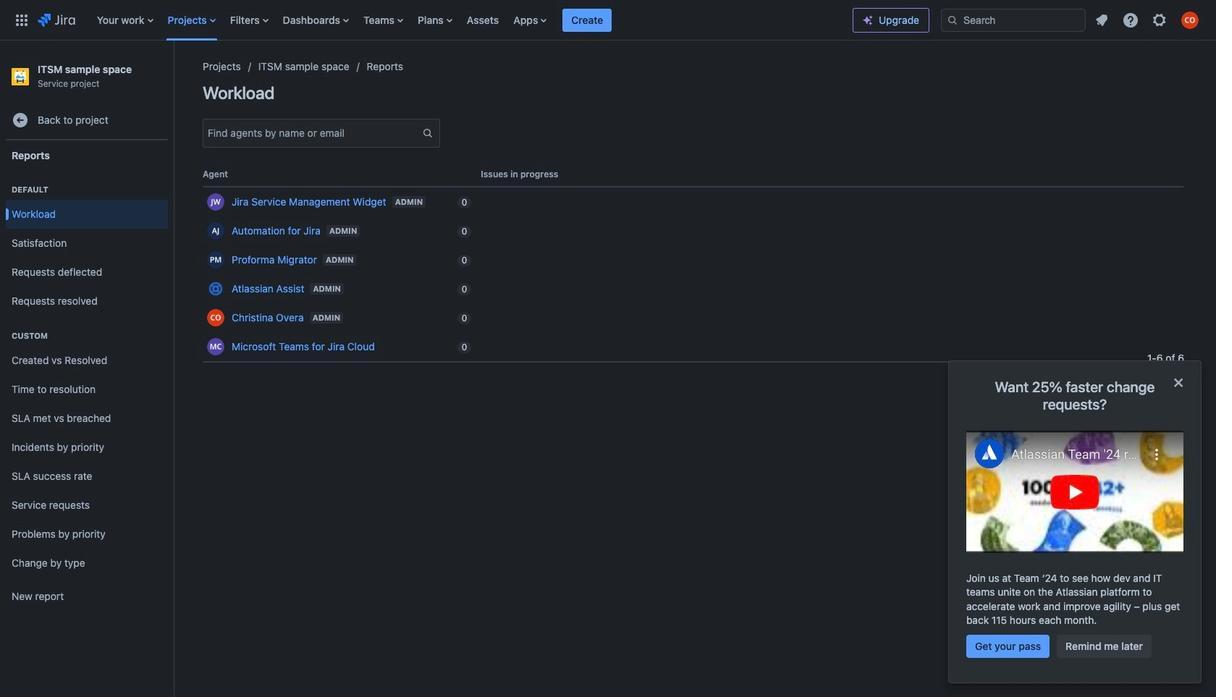 Task type: locate. For each thing, give the bounding box(es) containing it.
custom group
[[6, 316, 168, 582]]

1 heading from the top
[[6, 184, 168, 195]]

None search field
[[941, 8, 1086, 31]]

watch atlassian team '24 video dialog
[[948, 361, 1202, 683]]

1 vertical spatial heading
[[6, 330, 168, 342]]

list
[[90, 0, 853, 40], [1089, 7, 1207, 33]]

notifications image
[[1093, 11, 1110, 29]]

settings image
[[1151, 11, 1168, 29]]

jira image
[[38, 11, 75, 29], [38, 11, 75, 29]]

heading
[[6, 184, 168, 195], [6, 330, 168, 342]]

2 heading from the top
[[6, 330, 168, 342]]

0 vertical spatial heading
[[6, 184, 168, 195]]

banner
[[0, 0, 1216, 41]]

list item
[[563, 0, 612, 40]]

heading for default group
[[6, 184, 168, 195]]



Task type: vqa. For each thing, say whether or not it's contained in the screenshot.
group
no



Task type: describe. For each thing, give the bounding box(es) containing it.
appswitcher icon image
[[13, 11, 30, 29]]

Search field
[[941, 8, 1086, 31]]

1 horizontal spatial list
[[1089, 7, 1207, 33]]

sidebar navigation image
[[158, 58, 190, 87]]

0 horizontal spatial list
[[90, 0, 853, 40]]

Find agents by name or email text field
[[203, 120, 422, 146]]

search image
[[947, 14, 958, 26]]

help image
[[1122, 11, 1139, 29]]

your profile and settings image
[[1181, 11, 1199, 29]]

default group
[[6, 169, 168, 320]]

primary element
[[9, 0, 853, 40]]

heading for the "custom" group
[[6, 330, 168, 342]]



